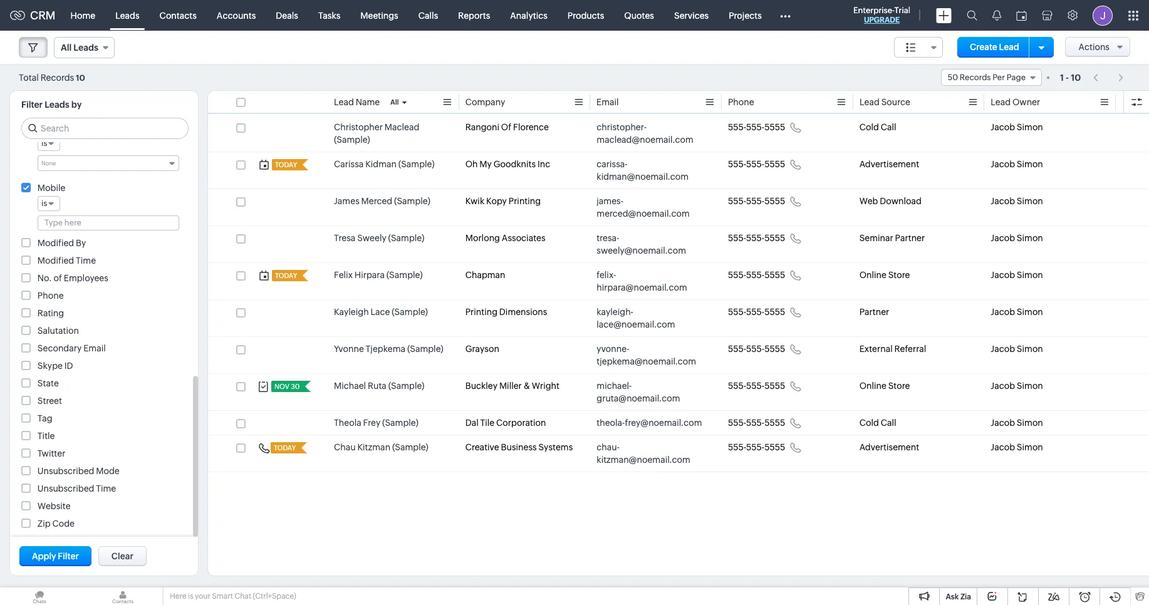 Task type: describe. For each thing, give the bounding box(es) containing it.
records for total
[[41, 72, 74, 82]]

crm link
[[10, 9, 56, 22]]

company
[[465, 97, 505, 107]]

meetings
[[361, 10, 398, 20]]

0 vertical spatial phone
[[728, 97, 754, 107]]

carissa kidman (sample) link
[[334, 158, 435, 170]]

search element
[[959, 0, 985, 31]]

merced
[[361, 196, 392, 206]]

555-555-5555 for theola-frey@noemail.com
[[728, 418, 785, 428]]

maclead@noemail.com
[[597, 135, 694, 145]]

(sample) for james merced (sample)
[[394, 196, 430, 206]]

mobile
[[38, 183, 65, 193]]

0 vertical spatial printing
[[509, 196, 541, 206]]

cold call for christopher- maclead@noemail.com
[[860, 122, 897, 132]]

lead name
[[334, 97, 380, 107]]

rating
[[38, 308, 64, 318]]

5555 for theola-frey@noemail.com
[[765, 418, 785, 428]]

no.
[[38, 273, 52, 283]]

tile
[[480, 418, 495, 428]]

555-555-5555 for yvonne- tjepkema@noemail.com
[[728, 344, 785, 354]]

jacob for felix- hirpara@noemail.com
[[991, 270, 1015, 280]]

associates
[[502, 233, 546, 243]]

skype id
[[38, 361, 73, 371]]

lead for lead name
[[334, 97, 354, 107]]

referral
[[895, 344, 926, 354]]

Other Modules field
[[772, 5, 799, 25]]

555-555-5555 for felix- hirpara@noemail.com
[[728, 270, 785, 280]]

theola-frey@noemail.com
[[597, 418, 702, 428]]

ask zia
[[946, 593, 971, 602]]

simon for christopher- maclead@noemail.com
[[1017, 122, 1043, 132]]

christopher maclead (sample)
[[334, 122, 419, 145]]

secondary
[[38, 343, 82, 353]]

dal
[[465, 418, 479, 428]]

products link
[[558, 0, 614, 30]]

source
[[881, 97, 910, 107]]

web
[[860, 196, 878, 206]]

tag
[[38, 414, 52, 424]]

search image
[[967, 10, 978, 21]]

lead inside button
[[999, 42, 1019, 52]]

external referral
[[860, 344, 926, 354]]

of
[[54, 273, 62, 283]]

jacob simon for carissa- kidman@noemail.com
[[991, 159, 1043, 169]]

unsubscribed for unsubscribed time
[[38, 484, 94, 494]]

10 for total records 10
[[76, 73, 85, 82]]

today link for carissa
[[272, 159, 298, 170]]

kopy
[[486, 196, 507, 206]]

per
[[993, 73, 1005, 82]]

30
[[291, 383, 300, 390]]

felix- hirpara@noemail.com
[[597, 270, 687, 293]]

-
[[1066, 72, 1069, 82]]

row group containing christopher maclead (sample)
[[208, 115, 1149, 473]]

online store for felix- hirpara@noemail.com
[[860, 270, 910, 280]]

5555 for tresa- sweely@noemail.com
[[765, 233, 785, 243]]

jacob simon for chau- kitzman@noemail.com
[[991, 442, 1043, 452]]

simon for tresa- sweely@noemail.com
[[1017, 233, 1043, 243]]

deals link
[[266, 0, 308, 30]]

upgrade
[[864, 16, 900, 24]]

jacob simon for james- merced@noemail.com
[[991, 196, 1043, 206]]

kwik kopy printing
[[465, 196, 541, 206]]

jacob simon for felix- hirpara@noemail.com
[[991, 270, 1043, 280]]

chau
[[334, 442, 356, 452]]

unsubscribed for unsubscribed mode
[[38, 466, 94, 476]]

jacob simon for kayleigh- lace@noemail.com
[[991, 307, 1043, 317]]

felix
[[334, 270, 353, 280]]

time for unsubscribed time
[[96, 484, 116, 494]]

felix hirpara (sample)
[[334, 270, 423, 280]]

jacob simon for tresa- sweely@noemail.com
[[991, 233, 1043, 243]]

555-555-5555 for carissa- kidman@noemail.com
[[728, 159, 785, 169]]

modified by
[[38, 238, 86, 248]]

modified for modified by
[[38, 238, 74, 248]]

tresa sweely (sample)
[[334, 233, 424, 243]]

all for all
[[390, 98, 399, 106]]

yvonne- tjepkema@noemail.com link
[[597, 343, 703, 368]]

hirpara@noemail.com
[[597, 283, 687, 293]]

oh
[[465, 159, 478, 169]]

seminar
[[860, 233, 894, 243]]

zip
[[38, 519, 50, 529]]

dal tile corporation
[[465, 418, 546, 428]]

chau- kitzman@noemail.com link
[[597, 441, 703, 466]]

michael- gruta@noemail.com link
[[597, 380, 703, 405]]

by
[[76, 238, 86, 248]]

filter inside button
[[58, 551, 79, 562]]

simon for kayleigh- lace@noemail.com
[[1017, 307, 1043, 317]]

profile image
[[1093, 5, 1113, 25]]

tasks link
[[308, 0, 351, 30]]

frey
[[363, 418, 381, 428]]

chapman
[[465, 270, 505, 280]]

50 Records Per Page field
[[941, 69, 1042, 86]]

create
[[970, 42, 998, 52]]

call for christopher- maclead@noemail.com
[[881, 122, 897, 132]]

simon for theola-frey@noemail.com
[[1017, 418, 1043, 428]]

gruta@noemail.com
[[597, 394, 680, 404]]

signals element
[[985, 0, 1009, 31]]

jacob simon for christopher- maclead@noemail.com
[[991, 122, 1043, 132]]

oh my goodknits inc
[[465, 159, 550, 169]]

(sample) for kayleigh lace (sample)
[[392, 307, 428, 317]]

website
[[38, 501, 71, 511]]

systems
[[539, 442, 573, 452]]

owner
[[1013, 97, 1040, 107]]

jacob for theola-frey@noemail.com
[[991, 418, 1015, 428]]

maclead
[[385, 122, 419, 132]]

carissa
[[334, 159, 364, 169]]

(sample) for michael ruta (sample)
[[388, 381, 425, 391]]

by
[[71, 100, 82, 110]]

home link
[[61, 0, 105, 30]]

nov 30
[[274, 383, 300, 390]]

jacob simon for michael- gruta@noemail.com
[[991, 381, 1043, 391]]

profile element
[[1085, 0, 1121, 30]]

external
[[860, 344, 893, 354]]

apply filter button
[[19, 546, 91, 567]]

online for michael- gruta@noemail.com
[[860, 381, 887, 391]]

kayleigh-
[[597, 307, 634, 317]]

frey@noemail.com
[[625, 418, 702, 428]]

555-555-5555 for james- merced@noemail.com
[[728, 196, 785, 206]]

lead for lead source
[[860, 97, 880, 107]]

Type here text field
[[38, 216, 179, 230]]

none field none
[[38, 155, 179, 171]]

0 horizontal spatial email
[[83, 343, 106, 353]]

advertisement for carissa- kidman@noemail.com
[[860, 159, 919, 169]]

simon for felix- hirpara@noemail.com
[[1017, 270, 1043, 280]]

chats image
[[0, 588, 79, 605]]

hirpara
[[355, 270, 385, 280]]

0 horizontal spatial filter
[[21, 100, 43, 110]]

carissa kidman (sample)
[[334, 159, 435, 169]]

deals
[[276, 10, 298, 20]]

(sample) for theola frey (sample)
[[382, 418, 419, 428]]

None text field
[[41, 158, 164, 167]]

skype
[[38, 361, 63, 371]]

kayleigh lace (sample) link
[[334, 306, 428, 318]]

5555 for felix- hirpara@noemail.com
[[765, 270, 785, 280]]

jacob for yvonne- tjepkema@noemail.com
[[991, 344, 1015, 354]]

yvonne-
[[597, 344, 630, 354]]

create menu image
[[936, 8, 952, 23]]

web download
[[860, 196, 922, 206]]

advertisement for chau- kitzman@noemail.com
[[860, 442, 919, 452]]

home
[[71, 10, 95, 20]]

(sample) for chau kitzman (sample)
[[392, 442, 428, 452]]

today for chau kitzman (sample)
[[274, 444, 296, 452]]

jacob for carissa- kidman@noemail.com
[[991, 159, 1015, 169]]

is for is field corresponding to none field
[[41, 138, 47, 148]]

theola frey (sample)
[[334, 418, 419, 428]]

1 vertical spatial printing
[[465, 307, 498, 317]]

page
[[1007, 73, 1026, 82]]

simon for carissa- kidman@noemail.com
[[1017, 159, 1043, 169]]

store for michael- gruta@noemail.com
[[888, 381, 910, 391]]

create menu element
[[929, 0, 959, 30]]

call for theola-frey@noemail.com
[[881, 418, 897, 428]]

here is your smart chat (ctrl+space)
[[170, 592, 296, 601]]

accounts link
[[207, 0, 266, 30]]

simon for michael- gruta@noemail.com
[[1017, 381, 1043, 391]]

size image
[[906, 42, 916, 53]]

creative
[[465, 442, 499, 452]]

calls link
[[408, 0, 448, 30]]

rangoni
[[465, 122, 499, 132]]

jacob simon for theola-frey@noemail.com
[[991, 418, 1043, 428]]

kidman
[[365, 159, 397, 169]]



Task type: locate. For each thing, give the bounding box(es) containing it.
partner up external
[[860, 307, 889, 317]]

10 inside total records 10
[[76, 73, 85, 82]]

total records 10
[[19, 72, 85, 82]]

all inside field
[[61, 43, 72, 53]]

555-555-5555 for christopher- maclead@noemail.com
[[728, 122, 785, 132]]

unsubscribed time
[[38, 484, 116, 494]]

8 555-555-5555 from the top
[[728, 381, 785, 391]]

Search text field
[[22, 118, 188, 138]]

james merced (sample)
[[334, 196, 430, 206]]

1 jacob simon from the top
[[991, 122, 1043, 132]]

twitter
[[38, 449, 65, 459]]

10 jacob from the top
[[991, 442, 1015, 452]]

employees
[[64, 273, 108, 283]]

1 vertical spatial today
[[275, 272, 297, 280]]

theola frey (sample) link
[[334, 417, 419, 429]]

lead owner
[[991, 97, 1040, 107]]

2 online from the top
[[860, 381, 887, 391]]

0 horizontal spatial printing
[[465, 307, 498, 317]]

1 modified from the top
[[38, 238, 74, 248]]

id
[[64, 361, 73, 371]]

is field down filter leads by
[[38, 136, 60, 151]]

1 vertical spatial is
[[41, 199, 47, 208]]

no. of employees
[[38, 273, 108, 283]]

0 vertical spatial all
[[61, 43, 72, 53]]

2 vertical spatial is
[[188, 592, 193, 601]]

0 vertical spatial online store
[[860, 270, 910, 280]]

unsubscribed up website
[[38, 484, 94, 494]]

5555 for kayleigh- lace@noemail.com
[[765, 307, 785, 317]]

online store
[[860, 270, 910, 280], [860, 381, 910, 391]]

4 jacob from the top
[[991, 233, 1015, 243]]

5 simon from the top
[[1017, 270, 1043, 280]]

555-555-5555 for michael- gruta@noemail.com
[[728, 381, 785, 391]]

(sample) for yvonne tjepkema (sample)
[[407, 344, 443, 354]]

0 horizontal spatial 10
[[76, 73, 85, 82]]

10 jacob simon from the top
[[991, 442, 1043, 452]]

1 is field from the top
[[38, 136, 60, 151]]

kayleigh lace (sample)
[[334, 307, 428, 317]]

today link for felix
[[272, 270, 298, 281]]

2 store from the top
[[888, 381, 910, 391]]

simon for yvonne- tjepkema@noemail.com
[[1017, 344, 1043, 354]]

today
[[275, 161, 297, 169], [275, 272, 297, 280], [274, 444, 296, 452]]

online down seminar
[[860, 270, 887, 280]]

2 jacob from the top
[[991, 159, 1015, 169]]

0 vertical spatial none field
[[894, 37, 943, 58]]

3 555-555-5555 from the top
[[728, 196, 785, 206]]

6 5555 from the top
[[765, 307, 785, 317]]

10 5555 from the top
[[765, 442, 785, 452]]

simon
[[1017, 122, 1043, 132], [1017, 159, 1043, 169], [1017, 196, 1043, 206], [1017, 233, 1043, 243], [1017, 270, 1043, 280], [1017, 307, 1043, 317], [1017, 344, 1043, 354], [1017, 381, 1043, 391], [1017, 418, 1043, 428], [1017, 442, 1043, 452]]

theola-frey@noemail.com link
[[597, 417, 702, 429]]

all up total records 10
[[61, 43, 72, 53]]

1 vertical spatial leads
[[74, 43, 98, 53]]

0 vertical spatial leads
[[115, 10, 140, 20]]

3 jacob simon from the top
[[991, 196, 1043, 206]]

unsubscribed up unsubscribed time
[[38, 466, 94, 476]]

1 vertical spatial call
[[881, 418, 897, 428]]

4 simon from the top
[[1017, 233, 1043, 243]]

jacob for james- merced@noemail.com
[[991, 196, 1015, 206]]

merced@noemail.com
[[597, 209, 690, 219]]

jacob simon for yvonne- tjepkema@noemail.com
[[991, 344, 1043, 354]]

email up 'christopher-'
[[597, 97, 619, 107]]

carissa-
[[597, 159, 628, 169]]

clear
[[111, 551, 133, 562]]

(sample) for felix hirpara (sample)
[[387, 270, 423, 280]]

0 vertical spatial unsubscribed
[[38, 466, 94, 476]]

1 vertical spatial online store
[[860, 381, 910, 391]]

records for 50
[[960, 73, 991, 82]]

5555 for yvonne- tjepkema@noemail.com
[[765, 344, 785, 354]]

7 jacob simon from the top
[[991, 344, 1043, 354]]

2 simon from the top
[[1017, 159, 1043, 169]]

reports link
[[448, 0, 500, 30]]

jacob for chau- kitzman@noemail.com
[[991, 442, 1015, 452]]

1 horizontal spatial printing
[[509, 196, 541, 206]]

0 vertical spatial partner
[[895, 233, 925, 243]]

1 horizontal spatial records
[[960, 73, 991, 82]]

james- merced@noemail.com link
[[597, 195, 703, 220]]

1 online store from the top
[[860, 270, 910, 280]]

5555 for chau- kitzman@noemail.com
[[765, 442, 785, 452]]

0 vertical spatial email
[[597, 97, 619, 107]]

1 vertical spatial phone
[[38, 291, 64, 301]]

lead right the create
[[999, 42, 1019, 52]]

online
[[860, 270, 887, 280], [860, 381, 887, 391]]

8 simon from the top
[[1017, 381, 1043, 391]]

3 jacob from the top
[[991, 196, 1015, 206]]

jacob for tresa- sweely@noemail.com
[[991, 233, 1015, 243]]

leads inside field
[[74, 43, 98, 53]]

0 vertical spatial cold
[[860, 122, 879, 132]]

1 vertical spatial modified
[[38, 256, 74, 266]]

navigation
[[1087, 68, 1131, 86]]

buckley miller & wright
[[465, 381, 560, 391]]

online for felix- hirpara@noemail.com
[[860, 270, 887, 280]]

2 5555 from the top
[[765, 159, 785, 169]]

2 horizontal spatial leads
[[115, 10, 140, 20]]

1 online from the top
[[860, 270, 887, 280]]

create lead
[[970, 42, 1019, 52]]

(sample) right ruta
[[388, 381, 425, 391]]

1 horizontal spatial filter
[[58, 551, 79, 562]]

leads for filter leads by
[[45, 100, 69, 110]]

1 555-555-5555 from the top
[[728, 122, 785, 132]]

leads left by on the left of the page
[[45, 100, 69, 110]]

10 up by on the left of the page
[[76, 73, 85, 82]]

4 555-555-5555 from the top
[[728, 233, 785, 243]]

chau kitzman (sample) link
[[334, 441, 428, 454]]

ask
[[946, 593, 959, 602]]

store down the seminar partner
[[888, 270, 910, 280]]

0 vertical spatial cold call
[[860, 122, 897, 132]]

time up the 'employees'
[[76, 256, 96, 266]]

is down filter leads by
[[41, 138, 47, 148]]

signals image
[[993, 10, 1001, 21]]

(sample) right frey
[[382, 418, 419, 428]]

1 vertical spatial today link
[[272, 270, 298, 281]]

james
[[334, 196, 360, 206]]

1 call from the top
[[881, 122, 897, 132]]

10 555-555-5555 from the top
[[728, 442, 785, 452]]

2 vertical spatial today link
[[271, 442, 297, 454]]

records right "50"
[[960, 73, 991, 82]]

felix- hirpara@noemail.com link
[[597, 269, 703, 294]]

1 store from the top
[[888, 270, 910, 280]]

2 jacob simon from the top
[[991, 159, 1043, 169]]

goodknits
[[494, 159, 536, 169]]

modified up the modified time
[[38, 238, 74, 248]]

0 vertical spatial today link
[[272, 159, 298, 170]]

0 vertical spatial modified
[[38, 238, 74, 248]]

kayleigh- lace@noemail.com link
[[597, 306, 703, 331]]

(sample) right hirpara
[[387, 270, 423, 280]]

is field for type here text field
[[38, 196, 60, 211]]

name
[[356, 97, 380, 107]]

1 vertical spatial store
[[888, 381, 910, 391]]

5 5555 from the top
[[765, 270, 785, 280]]

cold for christopher- maclead@noemail.com
[[860, 122, 879, 132]]

kayleigh
[[334, 307, 369, 317]]

10
[[1071, 72, 1081, 82], [76, 73, 85, 82]]

6 jacob from the top
[[991, 307, 1015, 317]]

lead
[[999, 42, 1019, 52], [334, 97, 354, 107], [860, 97, 880, 107], [991, 97, 1011, 107]]

(sample) right sweely
[[388, 233, 424, 243]]

today link for chau
[[271, 442, 297, 454]]

(sample) for tresa sweely (sample)
[[388, 233, 424, 243]]

apply filter
[[32, 551, 79, 562]]

1 cold from the top
[[860, 122, 879, 132]]

6 simon from the top
[[1017, 307, 1043, 317]]

florence
[[513, 122, 549, 132]]

lead left source
[[860, 97, 880, 107]]

50
[[948, 73, 958, 82]]

2 555-555-5555 from the top
[[728, 159, 785, 169]]

1 horizontal spatial phone
[[728, 97, 754, 107]]

4 jacob simon from the top
[[991, 233, 1043, 243]]

lead left 'name'
[[334, 97, 354, 107]]

filter leads by
[[21, 100, 82, 110]]

(sample) right the tjepkema
[[407, 344, 443, 354]]

seminar partner
[[860, 233, 925, 243]]

filter down total
[[21, 100, 43, 110]]

is down the mobile
[[41, 199, 47, 208]]

store for felix- hirpara@noemail.com
[[888, 270, 910, 280]]

&
[[524, 381, 530, 391]]

1 horizontal spatial all
[[390, 98, 399, 106]]

today for felix hirpara (sample)
[[275, 272, 297, 280]]

filter
[[21, 100, 43, 110], [58, 551, 79, 562]]

tresa-
[[597, 233, 619, 243]]

7 simon from the top
[[1017, 344, 1043, 354]]

0 horizontal spatial records
[[41, 72, 74, 82]]

1 horizontal spatial leads
[[74, 43, 98, 53]]

printing right the kopy
[[509, 196, 541, 206]]

christopher
[[334, 122, 383, 132]]

1 horizontal spatial partner
[[895, 233, 925, 243]]

(sample) right kitzman
[[392, 442, 428, 452]]

(sample) right lace
[[392, 307, 428, 317]]

(sample) for christopher maclead (sample)
[[334, 135, 370, 145]]

9 simon from the top
[[1017, 418, 1043, 428]]

jacob for kayleigh- lace@noemail.com
[[991, 307, 1015, 317]]

5555 for carissa- kidman@noemail.com
[[765, 159, 785, 169]]

1 vertical spatial partner
[[860, 307, 889, 317]]

1 horizontal spatial email
[[597, 97, 619, 107]]

0 vertical spatial today
[[275, 161, 297, 169]]

modified up of
[[38, 256, 74, 266]]

9 5555 from the top
[[765, 418, 785, 428]]

is for is field for type here text field
[[41, 199, 47, 208]]

555-555-5555 for tresa- sweely@noemail.com
[[728, 233, 785, 243]]

title
[[38, 431, 55, 441]]

All Leads field
[[54, 37, 115, 58]]

here
[[170, 592, 186, 601]]

0 vertical spatial call
[[881, 122, 897, 132]]

carissa- kidman@noemail.com
[[597, 159, 689, 182]]

online store for michael- gruta@noemail.com
[[860, 381, 910, 391]]

calendar image
[[1016, 10, 1027, 20]]

kitzman
[[358, 442, 390, 452]]

time for modified time
[[76, 256, 96, 266]]

lead for lead owner
[[991, 97, 1011, 107]]

0 horizontal spatial partner
[[860, 307, 889, 317]]

is
[[41, 138, 47, 148], [41, 199, 47, 208], [188, 592, 193, 601]]

1 5555 from the top
[[765, 122, 785, 132]]

5 555-555-5555 from the top
[[728, 270, 785, 280]]

2 vertical spatial leads
[[45, 100, 69, 110]]

10 for 1 - 10
[[1071, 72, 1081, 82]]

1 advertisement from the top
[[860, 159, 919, 169]]

is field for none field
[[38, 136, 60, 151]]

0 horizontal spatial phone
[[38, 291, 64, 301]]

0 horizontal spatial leads
[[45, 100, 69, 110]]

555-555-5555 for kayleigh- lace@noemail.com
[[728, 307, 785, 317]]

1 unsubscribed from the top
[[38, 466, 94, 476]]

1 vertical spatial advertisement
[[860, 442, 919, 452]]

1 vertical spatial email
[[83, 343, 106, 353]]

(sample) inside christopher maclead (sample)
[[334, 135, 370, 145]]

5555 for james- merced@noemail.com
[[765, 196, 785, 206]]

tresa- sweely@noemail.com link
[[597, 232, 703, 257]]

kidman@noemail.com
[[597, 172, 689, 182]]

cold call
[[860, 122, 897, 132], [860, 418, 897, 428]]

9 jacob from the top
[[991, 418, 1015, 428]]

0 vertical spatial advertisement
[[860, 159, 919, 169]]

4 5555 from the top
[[765, 233, 785, 243]]

2 unsubscribed from the top
[[38, 484, 94, 494]]

simon for james- merced@noemail.com
[[1017, 196, 1043, 206]]

online store down the seminar partner
[[860, 270, 910, 280]]

0 vertical spatial is field
[[38, 136, 60, 151]]

chau-
[[597, 442, 620, 452]]

7 jacob from the top
[[991, 344, 1015, 354]]

5 jacob simon from the top
[[991, 270, 1043, 280]]

actions
[[1079, 42, 1110, 52]]

1 vertical spatial cold call
[[860, 418, 897, 428]]

none field size
[[894, 37, 943, 58]]

printing up grayson at the left bottom of page
[[465, 307, 498, 317]]

1
[[1060, 72, 1064, 82]]

james-
[[597, 196, 624, 206]]

1 jacob from the top
[[991, 122, 1015, 132]]

cold call for theola-frey@noemail.com
[[860, 418, 897, 428]]

records up filter leads by
[[41, 72, 74, 82]]

records inside field
[[960, 73, 991, 82]]

state
[[38, 379, 59, 389]]

1 vertical spatial time
[[96, 484, 116, 494]]

9 jacob simon from the top
[[991, 418, 1043, 428]]

modified time
[[38, 256, 96, 266]]

leads for all leads
[[74, 43, 98, 53]]

calls
[[418, 10, 438, 20]]

is field
[[38, 136, 60, 151], [38, 196, 60, 211]]

3 5555 from the top
[[765, 196, 785, 206]]

2 call from the top
[[881, 418, 897, 428]]

time down mode
[[96, 484, 116, 494]]

all up maclead
[[390, 98, 399, 106]]

(sample) inside 'link'
[[394, 196, 430, 206]]

7 5555 from the top
[[765, 344, 785, 354]]

leads down home at the top
[[74, 43, 98, 53]]

2 online store from the top
[[860, 381, 910, 391]]

1 vertical spatial cold
[[860, 418, 879, 428]]

corporation
[[496, 418, 546, 428]]

1 vertical spatial all
[[390, 98, 399, 106]]

store down external referral
[[888, 381, 910, 391]]

1 vertical spatial filter
[[58, 551, 79, 562]]

1 cold call from the top
[[860, 122, 897, 132]]

none field down the trial
[[894, 37, 943, 58]]

0 horizontal spatial none field
[[38, 155, 179, 171]]

lead down per
[[991, 97, 1011, 107]]

8 jacob from the top
[[991, 381, 1015, 391]]

0 vertical spatial filter
[[21, 100, 43, 110]]

tasks
[[318, 10, 340, 20]]

0 vertical spatial is
[[41, 138, 47, 148]]

records
[[41, 72, 74, 82], [960, 73, 991, 82]]

services
[[674, 10, 709, 20]]

5555 for michael- gruta@noemail.com
[[765, 381, 785, 391]]

1 horizontal spatial 10
[[1071, 72, 1081, 82]]

tresa sweely (sample) link
[[334, 232, 424, 244]]

time
[[76, 256, 96, 266], [96, 484, 116, 494]]

1 vertical spatial unsubscribed
[[38, 484, 94, 494]]

is field down the mobile
[[38, 196, 60, 211]]

0 vertical spatial store
[[888, 270, 910, 280]]

kwik
[[465, 196, 485, 206]]

cold for theola-frey@noemail.com
[[860, 418, 879, 428]]

leads link
[[105, 0, 150, 30]]

10 right -
[[1071, 72, 1081, 82]]

2 vertical spatial today
[[274, 444, 296, 452]]

michael- gruta@noemail.com
[[597, 381, 680, 404]]

jacob for christopher- maclead@noemail.com
[[991, 122, 1015, 132]]

today for carissa kidman (sample)
[[275, 161, 297, 169]]

simon for chau- kitzman@noemail.com
[[1017, 442, 1043, 452]]

online store down external referral
[[860, 381, 910, 391]]

8 5555 from the top
[[765, 381, 785, 391]]

business
[[501, 442, 537, 452]]

email right secondary
[[83, 343, 106, 353]]

5555 for christopher- maclead@noemail.com
[[765, 122, 785, 132]]

filter right "apply"
[[58, 551, 79, 562]]

james merced (sample) link
[[334, 195, 430, 207]]

1 horizontal spatial none field
[[894, 37, 943, 58]]

tresa
[[334, 233, 356, 243]]

none field down search text field in the top left of the page
[[38, 155, 179, 171]]

(ctrl+space)
[[253, 592, 296, 601]]

2 modified from the top
[[38, 256, 74, 266]]

7 555-555-5555 from the top
[[728, 344, 785, 354]]

(sample) right merced
[[394, 196, 430, 206]]

(sample) inside "link"
[[398, 159, 435, 169]]

2 advertisement from the top
[[860, 442, 919, 452]]

of
[[501, 122, 511, 132]]

(sample) right kidman
[[398, 159, 435, 169]]

2 cold from the top
[[860, 418, 879, 428]]

christopher- maclead@noemail.com link
[[597, 121, 703, 146]]

row group
[[208, 115, 1149, 473]]

1 simon from the top
[[1017, 122, 1043, 132]]

2 is field from the top
[[38, 196, 60, 211]]

modified for modified time
[[38, 256, 74, 266]]

chau kitzman (sample)
[[334, 442, 428, 452]]

10 simon from the top
[[1017, 442, 1043, 452]]

online down external
[[860, 381, 887, 391]]

9 555-555-5555 from the top
[[728, 418, 785, 428]]

leads right the home link on the top left of page
[[115, 10, 140, 20]]

(sample) down the christopher
[[334, 135, 370, 145]]

christopher maclead (sample) link
[[334, 121, 453, 146]]

1 vertical spatial online
[[860, 381, 887, 391]]

all for all leads
[[61, 43, 72, 53]]

morlong associates
[[465, 233, 546, 243]]

enterprise-trial upgrade
[[854, 6, 911, 24]]

3 simon from the top
[[1017, 196, 1043, 206]]

5 jacob from the top
[[991, 270, 1015, 280]]

jacob for michael- gruta@noemail.com
[[991, 381, 1015, 391]]

None field
[[894, 37, 943, 58], [38, 155, 179, 171]]

contacts image
[[83, 588, 162, 605]]

is left your
[[188, 592, 193, 601]]

1 vertical spatial is field
[[38, 196, 60, 211]]

0 horizontal spatial all
[[61, 43, 72, 53]]

tjepkema
[[366, 344, 406, 354]]

partner right seminar
[[895, 233, 925, 243]]

quotes
[[624, 10, 654, 20]]

0 vertical spatial time
[[76, 256, 96, 266]]

6 555-555-5555 from the top
[[728, 307, 785, 317]]

6 jacob simon from the top
[[991, 307, 1043, 317]]

0 vertical spatial online
[[860, 270, 887, 280]]

2 cold call from the top
[[860, 418, 897, 428]]

8 jacob simon from the top
[[991, 381, 1043, 391]]

(sample) for carissa kidman (sample)
[[398, 159, 435, 169]]

michael-
[[597, 381, 632, 391]]

555-555-5555 for chau- kitzman@noemail.com
[[728, 442, 785, 452]]

1 vertical spatial none field
[[38, 155, 179, 171]]



Task type: vqa. For each thing, say whether or not it's contained in the screenshot.


